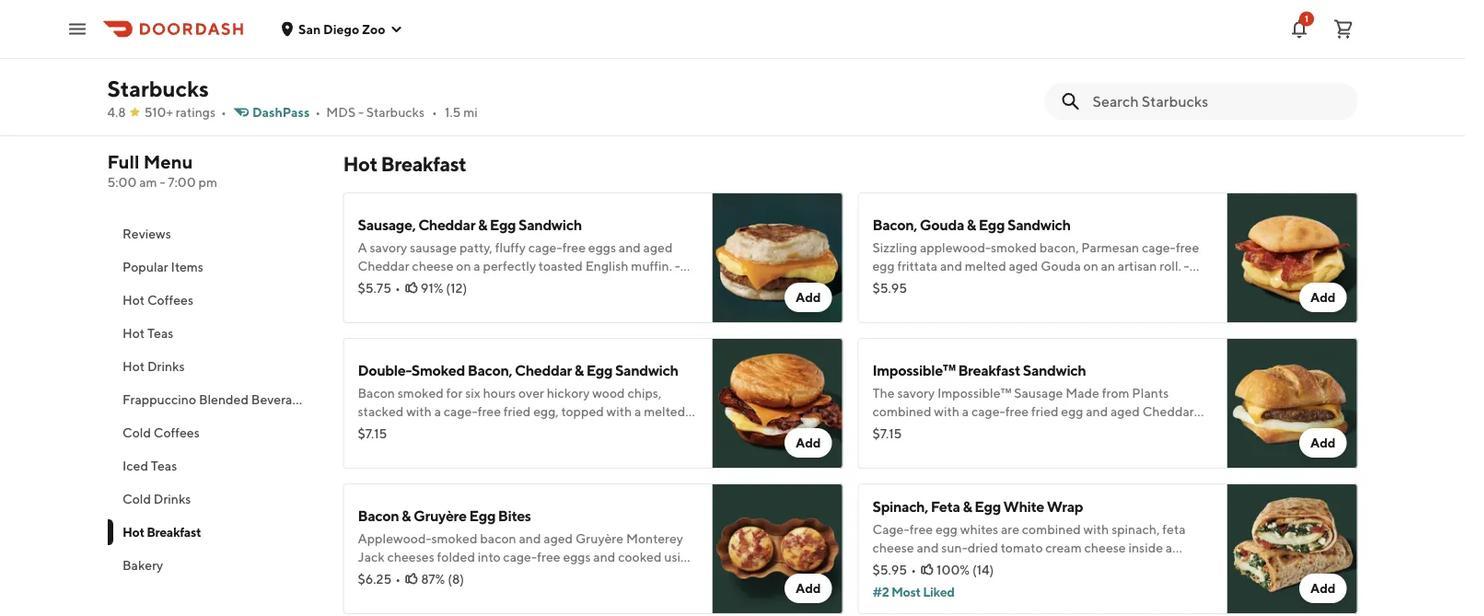 Task type: describe. For each thing, give the bounding box(es) containing it.
hot teas button
[[107, 317, 321, 350]]

roll.
[[1160, 258, 1182, 274]]

items
[[170, 259, 203, 275]]

a for sausage,
[[358, 240, 367, 255]]

made
[[1066, 386, 1100, 401]]

1 horizontal spatial gouda
[[1041, 258, 1081, 274]]

cage- inside bacon, gouda & egg sandwich sizzling applewood-smoked bacon, parmesan cage-free egg frittata and melted aged gouda on an artisan roll.  - high-protein
[[1142, 240, 1176, 255]]

iced teas button
[[107, 450, 321, 483]]

frittata
[[898, 258, 938, 274]]

bacon & gruyère egg bites image
[[713, 484, 843, 614]]

& for bacon,
[[967, 216, 976, 234]]

bakery
[[122, 558, 163, 573]]

menu
[[143, 151, 193, 173]]

pm
[[199, 175, 217, 190]]

hot drinks
[[122, 359, 184, 374]]

bacon, gouda & egg sandwich image
[[1228, 193, 1358, 323]]

high- inside spinach, feta & egg white wrap cage-free egg whites are combined with spinach, feta cheese and sun-dried tomato cream cheese inside a whole-wheat wrap.   -vegetarian -high-protein
[[1086, 559, 1126, 574]]

savory inside the 'sausage, cheddar & egg sandwich a savory sausage patty, fluffy cage-free eggs and aged cheddar cheese on a perfectly toasted english muffin.  - high-protein'
[[370, 240, 407, 255]]

free inside bacon, gouda & egg sandwich sizzling applewood-smoked bacon, parmesan cage-free egg frittata and melted aged gouda on an artisan roll.  - high-protein
[[1176, 240, 1200, 255]]

protein inside spinach, feta & egg white wrap cage-free egg whites are combined with spinach, feta cheese and sun-dried tomato cream cheese inside a whole-wheat wrap.   -vegetarian -high-protein
[[1126, 559, 1184, 574]]

teas for iced teas
[[150, 458, 177, 474]]

sandwich inside bacon, gouda & egg sandwich sizzling applewood-smoked bacon, parmesan cage-free egg frittata and melted aged gouda on an artisan roll.  - high-protein
[[1008, 216, 1071, 234]]

(8)
[[448, 572, 464, 587]]

sharp
[[401, 422, 433, 438]]

cheddar up the sausage
[[418, 216, 475, 234]]

0 horizontal spatial starbucks
[[107, 75, 209, 101]]

egg inside impossible™ breakfast sandwich the savory impossible™ sausage made from plants combined with a cage-free fried egg and aged cheddar cheese on an artisan sesame ciabatta bun.  - vegetarian - high-protein
[[1062, 404, 1084, 419]]

most
[[892, 585, 921, 600]]

add for double-smoked bacon, cheddar & egg sandwich
[[796, 435, 821, 450]]

5:00
[[107, 175, 137, 190]]

0 vertical spatial hot breakfast
[[343, 152, 467, 176]]

perfectly
[[483, 258, 536, 274]]

100% (14)
[[937, 562, 994, 578]]

ciabatta
[[1039, 422, 1087, 438]]

on inside koia® vanilla bean protein shake a healthy take on a vanilla milkshake, this protein-packed bottle is satisfyingly sweet and creamy without the excess sugar.
[[445, 30, 460, 45]]

popular items
[[122, 259, 203, 275]]

cheese inside the 'sausage, cheddar & egg sandwich a savory sausage patty, fluffy cage-free eggs and aged cheddar cheese on a perfectly toasted english muffin.  - high-protein'
[[412, 258, 454, 274]]

cage- inside impossible™ breakfast sandwich the savory impossible™ sausage made from plants combined with a cage-free fried egg and aged cheddar cheese on an artisan sesame ciabatta bun.  - vegetarian - high-protein
[[972, 404, 1006, 419]]

the
[[873, 386, 895, 401]]

vegetarian for &
[[992, 559, 1078, 574]]

a inside impossible™ breakfast sandwich the savory impossible™ sausage made from plants combined with a cage-free fried egg and aged cheddar cheese on an artisan sesame ciabatta bun.  - vegetarian - high-protein
[[963, 404, 969, 419]]

egg,
[[534, 404, 559, 419]]

high- inside the 'sausage, cheddar & egg sandwich a savory sausage patty, fluffy cage-free eggs and aged cheddar cheese on a perfectly toasted english muffin.  - high-protein'
[[358, 277, 398, 292]]

bacon, gouda & egg sandwich sizzling applewood-smoked bacon, parmesan cage-free egg frittata and melted aged gouda on an artisan roll.  - high-protein
[[873, 216, 1200, 292]]

sun-
[[942, 540, 968, 556]]

cold coffees button
[[107, 416, 321, 450]]

patty,
[[460, 240, 493, 255]]

egg for bacon & gruyère egg bites
[[469, 507, 496, 525]]

artisan inside bacon, gouda & egg sandwich sizzling applewood-smoked bacon, parmesan cage-free egg frittata and melted aged gouda on an artisan roll.  - high-protein
[[1118, 258, 1158, 274]]

$5.95 for $5.95 •
[[873, 562, 908, 578]]

eggs inside the 'sausage, cheddar & egg sandwich a savory sausage patty, fluffy cage-free eggs and aged cheddar cheese on a perfectly toasted english muffin.  - high-protein'
[[588, 240, 616, 255]]

on inside double-smoked bacon, cheddar & egg sandwich bacon smoked for six hours over hickory wood chips, stacked with a cage-free fried egg, topped with a melted slice of sharp cheddar cheese—all on our signature croissant bun.  -high-protein
[[557, 422, 572, 438]]

mds
[[326, 105, 356, 120]]

a inside koia® vanilla bean protein shake a healthy take on a vanilla milkshake, this protein-packed bottle is satisfyingly sweet and creamy without the excess sugar.
[[462, 30, 469, 45]]

- down dried
[[987, 559, 992, 574]]

wood
[[593, 386, 625, 401]]

- inside bacon & gruyère egg bites applewood-smoked bacon and aged gruyère monterey jack cheeses folded into cage-free eggs and cooked using the french "sous vide" technique to create a velvety texture that's full of flavor. -high-protein
[[512, 586, 517, 602]]

wrap
[[1047, 498, 1084, 515]]

cream
[[1046, 540, 1082, 556]]

jack
[[358, 550, 385, 565]]

cold drinks
[[122, 491, 191, 507]]

liked
[[923, 585, 955, 600]]

melted inside bacon, gouda & egg sandwich sizzling applewood-smoked bacon, parmesan cage-free egg frittata and melted aged gouda on an artisan roll.  - high-protein
[[965, 258, 1007, 274]]

and inside bacon, gouda & egg sandwich sizzling applewood-smoked bacon, parmesan cage-free egg frittata and melted aged gouda on an artisan roll.  - high-protein
[[941, 258, 963, 274]]

smoked inside bacon, gouda & egg sandwich sizzling applewood-smoked bacon, parmesan cage-free egg frittata and melted aged gouda on an artisan roll.  - high-protein
[[991, 240, 1037, 255]]

bacon
[[480, 531, 517, 546]]

add for bacon & gruyère egg bites
[[796, 581, 821, 596]]

vegetarian for sandwich
[[1126, 422, 1212, 438]]

to
[[552, 568, 564, 583]]

hours
[[483, 386, 516, 401]]

creamy
[[537, 48, 580, 64]]

drinks for cold drinks
[[153, 491, 191, 507]]

#2 most liked
[[873, 585, 955, 600]]

bean
[[448, 6, 482, 23]]

the for shake
[[631, 48, 651, 64]]

cheddar up $5.75 •
[[358, 258, 410, 274]]

$6.25
[[358, 572, 392, 587]]

is
[[396, 48, 405, 64]]

artisan inside impossible™ breakfast sandwich the savory impossible™ sausage made from plants combined with a cage-free fried egg and aged cheddar cheese on an artisan sesame ciabatta bun.  - vegetarian - high-protein
[[951, 422, 991, 438]]

eggs inside bacon & gruyère egg bites applewood-smoked bacon and aged gruyère monterey jack cheeses folded into cage-free eggs and cooked using the french "sous vide" technique to create a velvety texture that's full of flavor. -high-protein
[[563, 550, 591, 565]]

egg inside spinach, feta & egg white wrap cage-free egg whites are combined with spinach, feta cheese and sun-dried tomato cream cheese inside a whole-wheat wrap.   -vegetarian -high-protein
[[936, 522, 958, 537]]

cooked
[[618, 550, 662, 565]]

full
[[107, 151, 140, 173]]

protein inside impossible™ breakfast sandwich the savory impossible™ sausage made from plants combined with a cage-free fried egg and aged cheddar cheese on an artisan sesame ciabatta bun.  - vegetarian - high-protein
[[921, 441, 979, 456]]

signature
[[596, 422, 651, 438]]

feta
[[931, 498, 961, 515]]

sausage
[[410, 240, 457, 255]]

free inside double-smoked bacon, cheddar & egg sandwich bacon smoked for six hours over hickory wood chips, stacked with a cage-free fried egg, topped with a melted slice of sharp cheddar cheese—all on our signature croissant bun.  -high-protein
[[478, 404, 501, 419]]

add button for bacon, gouda & egg sandwich
[[1300, 283, 1347, 312]]

- inside full menu 5:00 am - 7:00 pm
[[160, 175, 165, 190]]

hot up bakery
[[122, 525, 144, 540]]

diego
[[323, 21, 359, 36]]

using
[[664, 550, 696, 565]]

texture
[[358, 586, 400, 602]]

stacked
[[358, 404, 404, 419]]

add for impossible™ breakfast sandwich
[[1311, 435, 1336, 450]]

cheese down the spinach,
[[1085, 540, 1126, 556]]

wrap.
[[953, 559, 985, 574]]

savory inside impossible™ breakfast sandwich the savory impossible™ sausage made from plants combined with a cage-free fried egg and aged cheddar cheese on an artisan sesame ciabatta bun.  - vegetarian - high-protein
[[898, 386, 935, 401]]

cheeses
[[387, 550, 435, 565]]

#2
[[873, 585, 889, 600]]

1 horizontal spatial breakfast
[[381, 152, 467, 176]]

0 vertical spatial impossible™
[[873, 362, 956, 379]]

technique
[[490, 568, 549, 583]]

french
[[380, 568, 422, 583]]

protein inside the 'sausage, cheddar & egg sandwich a savory sausage patty, fluffy cage-free eggs and aged cheddar cheese on a perfectly toasted english muffin.  - high-protein'
[[398, 277, 456, 292]]

spinach,
[[873, 498, 929, 515]]

a inside the 'sausage, cheddar & egg sandwich a savory sausage patty, fluffy cage-free eggs and aged cheddar cheese on a perfectly toasted english muffin.  - high-protein'
[[474, 258, 481, 274]]

fried inside double-smoked bacon, cheddar & egg sandwich bacon smoked for six hours over hickory wood chips, stacked with a cage-free fried egg, topped with a melted slice of sharp cheddar cheese—all on our signature croissant bun.  -high-protein
[[504, 404, 531, 419]]

sausage, cheddar & egg sandwich image
[[713, 193, 843, 323]]

aged inside the 'sausage, cheddar & egg sandwich a savory sausage patty, fluffy cage-free eggs and aged cheddar cheese on a perfectly toasted english muffin.  - high-protein'
[[644, 240, 673, 255]]

sandwich inside impossible™ breakfast sandwich the savory impossible™ sausage made from plants combined with a cage-free fried egg and aged cheddar cheese on an artisan sesame ciabatta bun.  - vegetarian - high-protein
[[1023, 362, 1087, 379]]

$6.25 •
[[358, 572, 401, 587]]

sausage,
[[358, 216, 416, 234]]

cheddar down 'for'
[[436, 422, 488, 438]]

• for $6.25 •
[[395, 572, 401, 587]]

an inside bacon, gouda & egg sandwich sizzling applewood-smoked bacon, parmesan cage-free egg frittata and melted aged gouda on an artisan roll.  - high-protein
[[1101, 258, 1116, 274]]

packed
[[648, 30, 691, 45]]

combined inside spinach, feta & egg white wrap cage-free egg whites are combined with spinach, feta cheese and sun-dried tomato cream cheese inside a whole-wheat wrap.   -vegetarian -high-protein
[[1022, 522, 1081, 537]]

$5.95 for $5.95
[[873, 281, 908, 296]]

sandwich inside the 'sausage, cheddar & egg sandwich a savory sausage patty, fluffy cage-free eggs and aged cheddar cheese on a perfectly toasted english muffin.  - high-protein'
[[519, 216, 582, 234]]

add button for spinach, feta & egg white wrap
[[1300, 574, 1347, 603]]

bottle
[[358, 48, 394, 64]]

cage- inside bacon & gruyère egg bites applewood-smoked bacon and aged gruyère monterey jack cheeses folded into cage-free eggs and cooked using the french "sous vide" technique to create a velvety texture that's full of flavor. -high-protein
[[503, 550, 537, 565]]

hot drinks button
[[107, 350, 321, 383]]

sausage
[[1014, 386, 1063, 401]]

san diego zoo
[[298, 21, 385, 36]]

without
[[583, 48, 628, 64]]

full
[[438, 586, 457, 602]]

- inside double-smoked bacon, cheddar & egg sandwich bacon smoked for six hours over hickory wood chips, stacked with a cage-free fried egg, topped with a melted slice of sharp cheddar cheese—all on our signature croissant bun.  -high-protein
[[441, 441, 447, 456]]

reviews
[[122, 226, 171, 241]]

protein inside bacon, gouda & egg sandwich sizzling applewood-smoked bacon, parmesan cage-free egg frittata and melted aged gouda on an artisan roll.  - high-protein
[[913, 277, 971, 292]]

"sous
[[424, 568, 455, 583]]

slice
[[358, 422, 384, 438]]

open menu image
[[66, 18, 88, 40]]

with inside spinach, feta & egg white wrap cage-free egg whites are combined with spinach, feta cheese and sun-dried tomato cream cheese inside a whole-wheat wrap.   -vegetarian -high-protein
[[1084, 522, 1109, 537]]

koia®
[[358, 6, 399, 23]]

free inside spinach, feta & egg white wrap cage-free egg whites are combined with spinach, feta cheese and sun-dried tomato cream cheese inside a whole-wheat wrap.   -vegetarian -high-protein
[[910, 522, 933, 537]]

mi
[[464, 105, 478, 120]]

bacon inside double-smoked bacon, cheddar & egg sandwich bacon smoked for six hours over hickory wood chips, stacked with a cage-free fried egg, topped with a melted slice of sharp cheddar cheese—all on our signature croissant bun.  -high-protein
[[358, 386, 395, 401]]

egg for bacon, gouda & egg sandwich
[[979, 216, 1005, 234]]

hot teas
[[122, 326, 173, 341]]

on inside impossible™ breakfast sandwich the savory impossible™ sausage made from plants combined with a cage-free fried egg and aged cheddar cheese on an artisan sesame ciabatta bun.  - vegetarian - high-protein
[[917, 422, 932, 438]]

frappuccino
[[122, 392, 196, 407]]

our
[[574, 422, 594, 438]]

& for spinach,
[[963, 498, 972, 515]]

cheese inside impossible™ breakfast sandwich the savory impossible™ sausage made from plants combined with a cage-free fried egg and aged cheddar cheese on an artisan sesame ciabatta bun.  - vegetarian - high-protein
[[873, 422, 914, 438]]

mds - starbucks • 1.5 mi
[[326, 105, 478, 120]]

add button for bacon & gruyère egg bites
[[785, 574, 832, 603]]

- down from
[[1118, 422, 1124, 438]]

high- inside double-smoked bacon, cheddar & egg sandwich bacon smoked for six hours over hickory wood chips, stacked with a cage-free fried egg, topped with a melted slice of sharp cheddar cheese—all on our signature croissant bun.  -high-protein
[[447, 441, 486, 456]]

& inside bacon & gruyère egg bites applewood-smoked bacon and aged gruyère monterey jack cheeses folded into cage-free eggs and cooked using the french "sous vide" technique to create a velvety texture that's full of flavor. -high-protein
[[402, 507, 411, 525]]

and inside the 'sausage, cheddar & egg sandwich a savory sausage patty, fluffy cage-free eggs and aged cheddar cheese on a perfectly toasted english muffin.  - high-protein'
[[619, 240, 641, 255]]

aged inside impossible™ breakfast sandwich the savory impossible™ sausage made from plants combined with a cage-free fried egg and aged cheddar cheese on an artisan sesame ciabatta bun.  - vegetarian - high-protein
[[1111, 404, 1140, 419]]

• for $5.95 •
[[911, 562, 917, 578]]

on inside bacon, gouda & egg sandwich sizzling applewood-smoked bacon, parmesan cage-free egg frittata and melted aged gouda on an artisan roll.  - high-protein
[[1084, 258, 1099, 274]]

for
[[446, 386, 463, 401]]

cheddar inside impossible™ breakfast sandwich the savory impossible™ sausage made from plants combined with a cage-free fried egg and aged cheddar cheese on an artisan sesame ciabatta bun.  - vegetarian - high-protein
[[1143, 404, 1195, 419]]

1 vertical spatial impossible™
[[938, 386, 1012, 401]]

aged inside bacon, gouda & egg sandwich sizzling applewood-smoked bacon, parmesan cage-free egg frittata and melted aged gouda on an artisan roll.  - high-protein
[[1009, 258, 1039, 274]]

of inside double-smoked bacon, cheddar & egg sandwich bacon smoked for six hours over hickory wood chips, stacked with a cage-free fried egg, topped with a melted slice of sharp cheddar cheese—all on our signature croissant bun.  -high-protein
[[387, 422, 398, 438]]

1 vertical spatial hot breakfast
[[122, 525, 201, 540]]

4.8
[[107, 105, 126, 120]]

parmesan
[[1082, 240, 1140, 255]]

fried inside impossible™ breakfast sandwich the savory impossible™ sausage made from plants combined with a cage-free fried egg and aged cheddar cheese on an artisan sesame ciabatta bun.  - vegetarian - high-protein
[[1032, 404, 1059, 419]]



Task type: locate. For each thing, give the bounding box(es) containing it.
& inside the 'sausage, cheddar & egg sandwich a savory sausage patty, fluffy cage-free eggs and aged cheddar cheese on a perfectly toasted english muffin.  - high-protein'
[[478, 216, 487, 234]]

teas inside button
[[150, 458, 177, 474]]

high- down technique
[[517, 586, 557, 602]]

egg up whites at the right bottom
[[975, 498, 1001, 515]]

bacon, up hours
[[468, 362, 512, 379]]

healthy
[[370, 30, 414, 45]]

1 horizontal spatial vegetarian
[[1126, 422, 1212, 438]]

1 vertical spatial bacon,
[[468, 362, 512, 379]]

87%
[[421, 572, 445, 587]]

applewood-
[[358, 531, 432, 546]]

smoked up the folded
[[432, 531, 478, 546]]

2 horizontal spatial breakfast
[[958, 362, 1021, 379]]

dashpass
[[252, 105, 310, 120]]

1 vertical spatial artisan
[[951, 422, 991, 438]]

• up #2 most liked
[[911, 562, 917, 578]]

free
[[563, 240, 586, 255], [1176, 240, 1200, 255], [478, 404, 501, 419], [1006, 404, 1029, 419], [910, 522, 933, 537], [537, 550, 561, 565]]

toasted
[[539, 258, 583, 274]]

the down the jack
[[358, 568, 378, 583]]

1 vertical spatial savory
[[898, 386, 935, 401]]

$7.15 for impossible™ breakfast sandwich
[[873, 426, 902, 441]]

free down spinach,
[[910, 522, 933, 537]]

cheddar up over
[[515, 362, 572, 379]]

smoked down smoked
[[398, 386, 444, 401]]

& for sausage,
[[478, 216, 487, 234]]

$7.15
[[358, 426, 387, 441], [873, 426, 902, 441]]

monterey
[[626, 531, 684, 546]]

add button
[[785, 283, 832, 312], [1300, 283, 1347, 312], [785, 428, 832, 458], [1300, 428, 1347, 458], [785, 574, 832, 603], [1300, 574, 1347, 603]]

0 horizontal spatial combined
[[873, 404, 932, 419]]

1 $7.15 from the left
[[358, 426, 387, 441]]

egg inside double-smoked bacon, cheddar & egg sandwich bacon smoked for six hours over hickory wood chips, stacked with a cage-free fried egg, topped with a melted slice of sharp cheddar cheese—all on our signature croissant bun.  -high-protein
[[587, 362, 613, 379]]

- right the mds
[[358, 105, 364, 120]]

2 $7.15 from the left
[[873, 426, 902, 441]]

$5.75 •
[[358, 281, 401, 296]]

0 horizontal spatial savory
[[370, 240, 407, 255]]

vide"
[[458, 568, 487, 583]]

san diego zoo button
[[280, 21, 404, 36]]

0 horizontal spatial $7.15
[[358, 426, 387, 441]]

hot down hot teas
[[122, 359, 144, 374]]

drinks down the iced teas
[[153, 491, 191, 507]]

an left sesame
[[935, 422, 949, 438]]

0 horizontal spatial melted
[[644, 404, 686, 419]]

- down the
[[873, 441, 878, 456]]

vanilla
[[402, 6, 446, 23]]

cold for cold drinks
[[122, 491, 151, 507]]

artisan
[[1118, 258, 1158, 274], [951, 422, 991, 438]]

gouda
[[920, 216, 965, 234], [1041, 258, 1081, 274]]

cage- down 'for'
[[444, 404, 478, 419]]

1 horizontal spatial bacon,
[[873, 216, 918, 234]]

cold inside button
[[122, 425, 151, 440]]

cold drinks button
[[107, 483, 321, 516]]

smoked
[[412, 362, 465, 379]]

cage- up technique
[[503, 550, 537, 565]]

a inside the 'sausage, cheddar & egg sandwich a savory sausage patty, fluffy cage-free eggs and aged cheddar cheese on a perfectly toasted english muffin.  - high-protein'
[[358, 240, 367, 255]]

cheese down the
[[873, 422, 914, 438]]

hot inside button
[[122, 326, 144, 341]]

double-smoked bacon, cheddar & egg sandwich bacon smoked for six hours over hickory wood chips, stacked with a cage-free fried egg, topped with a melted slice of sharp cheddar cheese—all on our signature croissant bun.  -high-protein
[[358, 362, 686, 456]]

bakery button
[[107, 549, 321, 582]]

high-
[[358, 277, 398, 292], [873, 277, 913, 292], [447, 441, 486, 456], [881, 441, 921, 456], [1086, 559, 1126, 574], [517, 586, 557, 602]]

cold coffees
[[122, 425, 199, 440]]

of inside bacon & gruyère egg bites applewood-smoked bacon and aged gruyère monterey jack cheeses folded into cage-free eggs and cooked using the french "sous vide" technique to create a velvety texture that's full of flavor. -high-protein
[[459, 586, 471, 602]]

0 vertical spatial eggs
[[588, 240, 616, 255]]

0 vertical spatial vegetarian
[[1126, 422, 1212, 438]]

2 horizontal spatial egg
[[1062, 404, 1084, 419]]

1 horizontal spatial starbucks
[[366, 105, 425, 120]]

egg for sausage, cheddar & egg sandwich
[[490, 216, 516, 234]]

egg inside spinach, feta & egg white wrap cage-free egg whites are combined with spinach, feta cheese and sun-dried tomato cream cheese inside a whole-wheat wrap.   -vegetarian -high-protein
[[975, 498, 1001, 515]]

double-smoked bacon, cheddar & egg sandwich image
[[713, 338, 843, 469]]

drinks
[[147, 359, 184, 374], [153, 491, 191, 507]]

the inside koia® vanilla bean protein shake a healthy take on a vanilla milkshake, this protein-packed bottle is satisfyingly sweet and creamy without the excess sugar.
[[631, 48, 651, 64]]

sweet
[[475, 48, 510, 64]]

0 vertical spatial breakfast
[[381, 152, 467, 176]]

a for koia®
[[358, 30, 367, 45]]

smoked left bacon,
[[991, 240, 1037, 255]]

free up sesame
[[1006, 404, 1029, 419]]

0 vertical spatial melted
[[965, 258, 1007, 274]]

0 horizontal spatial vegetarian
[[992, 559, 1078, 574]]

hot down the mds
[[343, 152, 377, 176]]

add button for double-smoked bacon, cheddar & egg sandwich
[[785, 428, 832, 458]]

gruyère
[[414, 507, 467, 525], [576, 531, 624, 546]]

- right muffin.
[[675, 258, 681, 274]]

egg up wood
[[587, 362, 613, 379]]

1 vertical spatial egg
[[1062, 404, 1084, 419]]

full menu 5:00 am - 7:00 pm
[[107, 151, 217, 190]]

2 fried from the left
[[1032, 404, 1059, 419]]

bun. inside double-smoked bacon, cheddar & egg sandwich bacon smoked for six hours over hickory wood chips, stacked with a cage-free fried egg, topped with a melted slice of sharp cheddar cheese—all on our signature croissant bun.  -high-protein
[[413, 441, 439, 456]]

hot down popular
[[122, 292, 144, 308]]

gruyère up the folded
[[414, 507, 467, 525]]

teas for hot teas
[[147, 326, 173, 341]]

hot breakfast down mds - starbucks • 1.5 mi
[[343, 152, 467, 176]]

1 horizontal spatial hot breakfast
[[343, 152, 467, 176]]

chips,
[[628, 386, 662, 401]]

impossible™ up sesame
[[938, 386, 1012, 401]]

91% (12)
[[421, 281, 467, 296]]

melted down "chips,"
[[644, 404, 686, 419]]

0 items, open order cart image
[[1333, 18, 1355, 40]]

$7.15 for double-smoked bacon, cheddar & egg sandwich
[[358, 426, 387, 441]]

and down milkshake,
[[513, 48, 535, 64]]

1 vertical spatial coffees
[[153, 425, 199, 440]]

coffees
[[147, 292, 193, 308], [153, 425, 199, 440]]

0 horizontal spatial fried
[[504, 404, 531, 419]]

protein down cheese—all
[[486, 441, 545, 456]]

egg inside bacon & gruyère egg bites applewood-smoked bacon and aged gruyère monterey jack cheeses folded into cage-free eggs and cooked using the french "sous vide" technique to create a velvety texture that's full of flavor. -high-protein
[[469, 507, 496, 525]]

protein down inside in the bottom of the page
[[1126, 559, 1184, 574]]

cage-
[[873, 522, 910, 537]]

and down the bites
[[519, 531, 541, 546]]

bites
[[498, 507, 531, 525]]

free down hours
[[478, 404, 501, 419]]

coffees down frappuccino
[[153, 425, 199, 440]]

0 vertical spatial teas
[[147, 326, 173, 341]]

$5.95 •
[[873, 562, 917, 578]]

eggs up create
[[563, 550, 591, 565]]

add for sausage, cheddar & egg sandwich
[[796, 290, 821, 305]]

free inside the 'sausage, cheddar & egg sandwich a savory sausage patty, fluffy cage-free eggs and aged cheddar cheese on a perfectly toasted english muffin.  - high-protein'
[[563, 240, 586, 255]]

iced
[[122, 458, 148, 474]]

feta
[[1163, 522, 1186, 537]]

hot coffees
[[122, 292, 193, 308]]

1
[[1305, 13, 1309, 24]]

1 vertical spatial gouda
[[1041, 258, 1081, 274]]

cold up "iced"
[[122, 425, 151, 440]]

high- down the spinach,
[[1086, 559, 1126, 574]]

1 horizontal spatial an
[[1101, 258, 1116, 274]]

0 vertical spatial smoked
[[991, 240, 1037, 255]]

•
[[221, 105, 227, 120], [315, 105, 321, 120], [432, 105, 438, 120], [395, 281, 401, 296], [911, 562, 917, 578], [395, 572, 401, 587]]

1 horizontal spatial bun.
[[1090, 422, 1116, 438]]

and inside impossible™ breakfast sandwich the savory impossible™ sausage made from plants combined with a cage-free fried egg and aged cheddar cheese on an artisan sesame ciabatta bun.  - vegetarian - high-protein
[[1086, 404, 1108, 419]]

0 horizontal spatial gruyère
[[414, 507, 467, 525]]

protein down create
[[557, 586, 615, 602]]

0 vertical spatial combined
[[873, 404, 932, 419]]

0 vertical spatial gouda
[[920, 216, 965, 234]]

0 vertical spatial egg
[[873, 258, 895, 274]]

combined
[[873, 404, 932, 419], [1022, 522, 1081, 537]]

bacon inside bacon & gruyère egg bites applewood-smoked bacon and aged gruyère monterey jack cheeses folded into cage-free eggs and cooked using the french "sous vide" technique to create a velvety texture that's full of flavor. -high-protein
[[358, 507, 399, 525]]

Item Search search field
[[1093, 91, 1344, 111]]

0 vertical spatial starbucks
[[107, 75, 209, 101]]

$5.75
[[358, 281, 392, 296]]

0 horizontal spatial egg
[[873, 258, 895, 274]]

a inside spinach, feta & egg white wrap cage-free egg whites are combined with spinach, feta cheese and sun-dried tomato cream cheese inside a whole-wheat wrap.   -vegetarian -high-protein
[[1166, 540, 1173, 556]]

1 bacon from the top
[[358, 386, 395, 401]]

high- inside bacon & gruyère egg bites applewood-smoked bacon and aged gruyère monterey jack cheeses folded into cage-free eggs and cooked using the french "sous vide" technique to create a velvety texture that's full of flavor. -high-protein
[[517, 586, 557, 602]]

artisan down parmesan
[[1118, 258, 1158, 274]]

cheddar down plants
[[1143, 404, 1195, 419]]

gruyère up create
[[576, 531, 624, 546]]

egg
[[873, 258, 895, 274], [1062, 404, 1084, 419], [936, 522, 958, 537]]

vegetarian inside impossible™ breakfast sandwich the savory impossible™ sausage made from plants combined with a cage-free fried egg and aged cheddar cheese on an artisan sesame ciabatta bun.  - vegetarian - high-protein
[[1126, 422, 1212, 438]]

and down applewood-
[[941, 258, 963, 274]]

1 horizontal spatial fried
[[1032, 404, 1059, 419]]

& inside bacon, gouda & egg sandwich sizzling applewood-smoked bacon, parmesan cage-free egg frittata and melted aged gouda on an artisan roll.  - high-protein
[[967, 216, 976, 234]]

hot for hot coffees button
[[122, 292, 144, 308]]

1 vertical spatial teas
[[150, 458, 177, 474]]

0 horizontal spatial bun.
[[413, 441, 439, 456]]

• left 1.5
[[432, 105, 438, 120]]

an inside impossible™ breakfast sandwich the savory impossible™ sausage made from plants combined with a cage-free fried egg and aged cheddar cheese on an artisan sesame ciabatta bun.  - vegetarian - high-protein
[[935, 422, 949, 438]]

1 vertical spatial gruyère
[[576, 531, 624, 546]]

1 horizontal spatial $7.15
[[873, 426, 902, 441]]

egg up fluffy
[[490, 216, 516, 234]]

bacon up stacked
[[358, 386, 395, 401]]

the
[[631, 48, 651, 64], [358, 568, 378, 583]]

87% (8)
[[421, 572, 464, 587]]

• right $5.75
[[395, 281, 401, 296]]

starbucks down sugar.
[[366, 105, 425, 120]]

510+
[[144, 105, 173, 120]]

over
[[519, 386, 544, 401]]

free up toasted
[[563, 240, 586, 255]]

0 vertical spatial an
[[1101, 258, 1116, 274]]

free up 'roll.'
[[1176, 240, 1200, 255]]

1 vertical spatial melted
[[644, 404, 686, 419]]

take
[[417, 30, 442, 45]]

add for spinach, feta & egg white wrap
[[1311, 581, 1336, 596]]

impossible™ breakfast sandwich image
[[1228, 338, 1358, 469]]

bacon, inside bacon, gouda & egg sandwich sizzling applewood-smoked bacon, parmesan cage-free egg frittata and melted aged gouda on an artisan roll.  - high-protein
[[873, 216, 918, 234]]

0 horizontal spatial an
[[935, 422, 949, 438]]

the inside bacon & gruyère egg bites applewood-smoked bacon and aged gruyère monterey jack cheeses folded into cage-free eggs and cooked using the french "sous vide" technique to create a velvety texture that's full of flavor. -high-protein
[[358, 568, 378, 583]]

1 $5.95 from the top
[[873, 281, 908, 296]]

0 vertical spatial bacon
[[358, 386, 395, 401]]

0 horizontal spatial hot breakfast
[[122, 525, 201, 540]]

bun. inside impossible™ breakfast sandwich the savory impossible™ sausage made from plants combined with a cage-free fried egg and aged cheddar cheese on an artisan sesame ciabatta bun.  - vegetarian - high-protein
[[1090, 422, 1116, 438]]

combined inside impossible™ breakfast sandwich the savory impossible™ sausage made from plants combined with a cage-free fried egg and aged cheddar cheese on an artisan sesame ciabatta bun.  - vegetarian - high-protein
[[873, 404, 932, 419]]

white
[[1004, 498, 1045, 515]]

coffees for hot coffees
[[147, 292, 193, 308]]

1 horizontal spatial egg
[[936, 522, 958, 537]]

1 vertical spatial bacon
[[358, 507, 399, 525]]

bun. down sharp
[[413, 441, 439, 456]]

combined up cream
[[1022, 522, 1081, 537]]

0 vertical spatial the
[[631, 48, 651, 64]]

and inside koia® vanilla bean protein shake a healthy take on a vanilla milkshake, this protein-packed bottle is satisfyingly sweet and creamy without the excess sugar.
[[513, 48, 535, 64]]

0 horizontal spatial breakfast
[[146, 525, 201, 540]]

2 a from the top
[[358, 240, 367, 255]]

2 bacon from the top
[[358, 507, 399, 525]]

egg up applewood-
[[979, 216, 1005, 234]]

a down sausage,
[[358, 240, 367, 255]]

- inside bacon, gouda & egg sandwich sizzling applewood-smoked bacon, parmesan cage-free egg frittata and melted aged gouda on an artisan roll.  - high-protein
[[1184, 258, 1190, 274]]

egg up 'sun-'
[[936, 522, 958, 537]]

• for dashpass •
[[315, 105, 321, 120]]

0 horizontal spatial the
[[358, 568, 378, 583]]

cage- inside double-smoked bacon, cheddar & egg sandwich bacon smoked for six hours over hickory wood chips, stacked with a cage-free fried egg, topped with a melted slice of sharp cheddar cheese—all on our signature croissant bun.  -high-protein
[[444, 404, 478, 419]]

0 vertical spatial savory
[[370, 240, 407, 255]]

add for bacon, gouda & egg sandwich
[[1311, 290, 1336, 305]]

smoked inside double-smoked bacon, cheddar & egg sandwich bacon smoked for six hours over hickory wood chips, stacked with a cage-free fried egg, topped with a melted slice of sharp cheddar cheese—all on our signature croissant bun.  -high-protein
[[398, 386, 444, 401]]

& inside spinach, feta & egg white wrap cage-free egg whites are combined with spinach, feta cheese and sun-dried tomato cream cheese inside a whole-wheat wrap.   -vegetarian -high-protein
[[963, 498, 972, 515]]

sausage, cheddar & egg sandwich a savory sausage patty, fluffy cage-free eggs and aged cheddar cheese on a perfectly toasted english muffin.  - high-protein
[[358, 216, 681, 292]]

1 vertical spatial the
[[358, 568, 378, 583]]

egg up ciabatta
[[1062, 404, 1084, 419]]

$7.15 down stacked
[[358, 426, 387, 441]]

• right the ratings
[[221, 105, 227, 120]]

bacon,
[[1040, 240, 1079, 255]]

$5.95 down frittata
[[873, 281, 908, 296]]

1 cold from the top
[[122, 425, 151, 440]]

egg down sizzling
[[873, 258, 895, 274]]

• right $6.25
[[395, 572, 401, 587]]

0 horizontal spatial of
[[387, 422, 398, 438]]

and up create
[[594, 550, 616, 565]]

and up muffin.
[[619, 240, 641, 255]]

1 vertical spatial eggs
[[563, 550, 591, 565]]

1 horizontal spatial artisan
[[1118, 258, 1158, 274]]

0 vertical spatial cold
[[122, 425, 151, 440]]

impossible™ up the
[[873, 362, 956, 379]]

bacon,
[[873, 216, 918, 234], [468, 362, 512, 379]]

cold inside button
[[122, 491, 151, 507]]

a
[[462, 30, 469, 45], [474, 258, 481, 274], [435, 404, 441, 419], [635, 404, 642, 419], [963, 404, 969, 419], [1166, 540, 1173, 556], [606, 568, 613, 583]]

1 vertical spatial breakfast
[[958, 362, 1021, 379]]

on down patty,
[[456, 258, 471, 274]]

hot breakfast down the cold drinks
[[122, 525, 201, 540]]

0 vertical spatial coffees
[[147, 292, 193, 308]]

sandwich inside double-smoked bacon, cheddar & egg sandwich bacon smoked for six hours over hickory wood chips, stacked with a cage-free fried egg, topped with a melted slice of sharp cheddar cheese—all on our signature croissant bun.  -high-protein
[[615, 362, 679, 379]]

drinks up frappuccino
[[147, 359, 184, 374]]

0 vertical spatial a
[[358, 30, 367, 45]]

eggs up the english
[[588, 240, 616, 255]]

protein inside bacon & gruyère egg bites applewood-smoked bacon and aged gruyère monterey jack cheeses folded into cage-free eggs and cooked using the french "sous vide" technique to create a velvety texture that's full of flavor. -high-protein
[[557, 586, 615, 602]]

protein down frittata
[[913, 277, 971, 292]]

egg inside bacon, gouda & egg sandwich sizzling applewood-smoked bacon, parmesan cage-free egg frittata and melted aged gouda on an artisan roll.  - high-protein
[[873, 258, 895, 274]]

protein down the sausage
[[398, 277, 456, 292]]

vegetarian
[[1126, 422, 1212, 438], [992, 559, 1078, 574]]

sesame
[[993, 422, 1037, 438]]

notification bell image
[[1289, 18, 1311, 40]]

aged
[[644, 240, 673, 255], [1009, 258, 1039, 274], [1111, 404, 1140, 419], [544, 531, 573, 546]]

spinach, feta & egg white wrap cage-free egg whites are combined with spinach, feta cheese and sun-dried tomato cream cheese inside a whole-wheat wrap.   -vegetarian -high-protein
[[873, 498, 1186, 574]]

high- inside bacon, gouda & egg sandwich sizzling applewood-smoked bacon, parmesan cage-free egg frittata and melted aged gouda on an artisan roll.  - high-protein
[[873, 277, 913, 292]]

from
[[1102, 386, 1130, 401]]

high- inside impossible™ breakfast sandwich the savory impossible™ sausage made from plants combined with a cage-free fried egg and aged cheddar cheese on an artisan sesame ciabatta bun.  - vegetarian - high-protein
[[881, 441, 921, 456]]

0 vertical spatial drinks
[[147, 359, 184, 374]]

aged inside bacon & gruyère egg bites applewood-smoked bacon and aged gruyère monterey jack cheeses folded into cage-free eggs and cooked using the french "sous vide" technique to create a velvety texture that's full of flavor. -high-protein
[[544, 531, 573, 546]]

flavor.
[[474, 586, 509, 602]]

the for bites
[[358, 568, 378, 583]]

whole-
[[873, 559, 914, 574]]

the down protein- at the left top of page
[[631, 48, 651, 64]]

of right full
[[459, 586, 471, 602]]

0 vertical spatial of
[[387, 422, 398, 438]]

spinach, feta & egg white wrap image
[[1228, 484, 1358, 614]]

7:00
[[168, 175, 196, 190]]

cheese down the sausage
[[412, 258, 454, 274]]

1 vertical spatial combined
[[1022, 522, 1081, 537]]

1 vertical spatial vegetarian
[[992, 559, 1078, 574]]

beverages
[[251, 392, 312, 407]]

coffees for cold coffees
[[153, 425, 199, 440]]

bacon
[[358, 386, 395, 401], [358, 507, 399, 525]]

1 vertical spatial $5.95
[[873, 562, 908, 578]]

drinks inside 'cold drinks' button
[[153, 491, 191, 507]]

free up to
[[537, 550, 561, 565]]

100%
[[937, 562, 970, 578]]

2 cold from the top
[[122, 491, 151, 507]]

on left our
[[557, 422, 572, 438]]

0 vertical spatial gruyère
[[414, 507, 467, 525]]

sizzling
[[873, 240, 918, 255]]

protein inside double-smoked bacon, cheddar & egg sandwich bacon smoked for six hours over hickory wood chips, stacked with a cage-free fried egg, topped with a melted slice of sharp cheddar cheese—all on our signature croissant bun.  -high-protein
[[486, 441, 545, 456]]

2 $5.95 from the top
[[873, 562, 908, 578]]

1 vertical spatial smoked
[[398, 386, 444, 401]]

inside
[[1129, 540, 1164, 556]]

2 vertical spatial breakfast
[[146, 525, 201, 540]]

1 horizontal spatial the
[[631, 48, 651, 64]]

& inside double-smoked bacon, cheddar & egg sandwich bacon smoked for six hours over hickory wood chips, stacked with a cage-free fried egg, topped with a melted slice of sharp cheddar cheese—all on our signature croissant bun.  -high-protein
[[575, 362, 584, 379]]

sandwich up toasted
[[519, 216, 582, 234]]

an down parmesan
[[1101, 258, 1116, 274]]

2 vertical spatial egg
[[936, 522, 958, 537]]

melted inside double-smoked bacon, cheddar & egg sandwich bacon smoked for six hours over hickory wood chips, stacked with a cage-free fried egg, topped with a melted slice of sharp cheddar cheese—all on our signature croissant bun.  -high-protein
[[644, 404, 686, 419]]

smoked inside bacon & gruyère egg bites applewood-smoked bacon and aged gruyère monterey jack cheeses folded into cage-free eggs and cooked using the french "sous vide" technique to create a velvety texture that's full of flavor. -high-protein
[[432, 531, 478, 546]]

0 vertical spatial artisan
[[1118, 258, 1158, 274]]

hot for hot drinks button
[[122, 359, 144, 374]]

this
[[576, 30, 597, 45]]

reviews button
[[107, 217, 321, 251]]

a inside bacon & gruyère egg bites applewood-smoked bacon and aged gruyère monterey jack cheeses folded into cage-free eggs and cooked using the french "sous vide" technique to create a velvety texture that's full of flavor. -high-protein
[[606, 568, 613, 583]]

zoo
[[362, 21, 385, 36]]

1 horizontal spatial of
[[459, 586, 471, 602]]

starbucks up 510+
[[107, 75, 209, 101]]

cheese up "whole-"
[[873, 540, 914, 556]]

milkshake,
[[512, 30, 573, 45]]

1 horizontal spatial gruyère
[[576, 531, 624, 546]]

vegetarian down tomato
[[992, 559, 1078, 574]]

- inside the 'sausage, cheddar & egg sandwich a savory sausage patty, fluffy cage-free eggs and aged cheddar cheese on a perfectly toasted english muffin.  - high-protein'
[[675, 258, 681, 274]]

vegetarian inside spinach, feta & egg white wrap cage-free egg whites are combined with spinach, feta cheese and sun-dried tomato cream cheese inside a whole-wheat wrap.   -vegetarian -high-protein
[[992, 559, 1078, 574]]

0 vertical spatial $5.95
[[873, 281, 908, 296]]

koia® vanilla bean protein shake image
[[713, 0, 843, 113]]

- down technique
[[512, 586, 517, 602]]

$5.95 up #2
[[873, 562, 908, 578]]

folded
[[437, 550, 475, 565]]

and up wheat on the bottom
[[917, 540, 939, 556]]

0 horizontal spatial gouda
[[920, 216, 965, 234]]

0 horizontal spatial artisan
[[951, 422, 991, 438]]

bun. down from
[[1090, 422, 1116, 438]]

on
[[445, 30, 460, 45], [456, 258, 471, 274], [1084, 258, 1099, 274], [557, 422, 572, 438], [917, 422, 932, 438]]

with
[[406, 404, 432, 419], [607, 404, 632, 419], [934, 404, 960, 419], [1084, 522, 1109, 537]]

1 vertical spatial of
[[459, 586, 471, 602]]

1 horizontal spatial melted
[[965, 258, 1007, 274]]

1 fried from the left
[[504, 404, 531, 419]]

• for $5.75 •
[[395, 281, 401, 296]]

1 horizontal spatial savory
[[898, 386, 935, 401]]

1 vertical spatial drinks
[[153, 491, 191, 507]]

a inside koia® vanilla bean protein shake a healthy take on a vanilla milkshake, this protein-packed bottle is satisfyingly sweet and creamy without the excess sugar.
[[358, 30, 367, 45]]

510+ ratings •
[[144, 105, 227, 120]]

on inside the 'sausage, cheddar & egg sandwich a savory sausage patty, fluffy cage-free eggs and aged cheddar cheese on a perfectly toasted english muffin.  - high-protein'
[[456, 258, 471, 274]]

breakfast down the cold drinks
[[146, 525, 201, 540]]

1 vertical spatial bun.
[[413, 441, 439, 456]]

1.5
[[445, 105, 461, 120]]

1 vertical spatial a
[[358, 240, 367, 255]]

coffees down popular items
[[147, 292, 193, 308]]

cage- inside the 'sausage, cheddar & egg sandwich a savory sausage patty, fluffy cage-free eggs and aged cheddar cheese on a perfectly toasted english muffin.  - high-protein'
[[529, 240, 563, 255]]

protein
[[484, 6, 533, 23]]

melted down applewood-
[[965, 258, 1007, 274]]

savory right the
[[898, 386, 935, 401]]

high- down the
[[881, 441, 921, 456]]

sandwich up bacon,
[[1008, 216, 1071, 234]]

drinks for hot drinks
[[147, 359, 184, 374]]

free inside bacon & gruyère egg bites applewood-smoked bacon and aged gruyère monterey jack cheeses folded into cage-free eggs and cooked using the french "sous vide" technique to create a velvety texture that's full of flavor. -high-protein
[[537, 550, 561, 565]]

1 vertical spatial an
[[935, 422, 949, 438]]

add button for impossible™ breakfast sandwich
[[1300, 428, 1347, 458]]

and inside spinach, feta & egg white wrap cage-free egg whites are combined with spinach, feta cheese and sun-dried tomato cream cheese inside a whole-wheat wrap.   -vegetarian -high-protein
[[917, 540, 939, 556]]

bacon, up sizzling
[[873, 216, 918, 234]]

egg inside bacon, gouda & egg sandwich sizzling applewood-smoked bacon, parmesan cage-free egg frittata and melted aged gouda on an artisan roll.  - high-protein
[[979, 216, 1005, 234]]

1 a from the top
[[358, 30, 367, 45]]

protein
[[398, 277, 456, 292], [913, 277, 971, 292], [486, 441, 545, 456], [921, 441, 979, 456], [1126, 559, 1184, 574], [557, 586, 615, 602]]

with inside impossible™ breakfast sandwich the savory impossible™ sausage made from plants combined with a cage-free fried egg and aged cheddar cheese on an artisan sesame ciabatta bun.  - vegetarian - high-protein
[[934, 404, 960, 419]]

vegetarian down plants
[[1126, 422, 1212, 438]]

fried up cheese—all
[[504, 404, 531, 419]]

hot
[[343, 152, 377, 176], [122, 292, 144, 308], [122, 326, 144, 341], [122, 359, 144, 374], [122, 525, 144, 540]]

91%
[[421, 281, 444, 296]]

cold for cold coffees
[[122, 425, 151, 440]]

2 vertical spatial smoked
[[432, 531, 478, 546]]

1 vertical spatial cold
[[122, 491, 151, 507]]

0 vertical spatial bun.
[[1090, 422, 1116, 438]]

- down cream
[[1080, 559, 1086, 574]]

add button for sausage, cheddar & egg sandwich
[[785, 283, 832, 312]]

1 horizontal spatial combined
[[1022, 522, 1081, 537]]

on down parmesan
[[1084, 258, 1099, 274]]

cage- up toasted
[[529, 240, 563, 255]]

hot up hot drinks
[[122, 326, 144, 341]]

hickory
[[547, 386, 590, 401]]

frappuccino blended beverages
[[122, 392, 312, 407]]

breakfast inside impossible™ breakfast sandwich the savory impossible™ sausage made from plants combined with a cage-free fried egg and aged cheddar cheese on an artisan sesame ciabatta bun.  - vegetarian - high-protein
[[958, 362, 1021, 379]]

into
[[478, 550, 501, 565]]

croissant
[[358, 441, 410, 456]]

free inside impossible™ breakfast sandwich the savory impossible™ sausage made from plants combined with a cage-free fried egg and aged cheddar cheese on an artisan sesame ciabatta bun.  - vegetarian - high-protein
[[1006, 404, 1029, 419]]

cage- up sesame
[[972, 404, 1006, 419]]

1 vertical spatial starbucks
[[366, 105, 425, 120]]

drinks inside hot drinks button
[[147, 359, 184, 374]]

bacon, inside double-smoked bacon, cheddar & egg sandwich bacon smoked for six hours over hickory wood chips, stacked with a cage-free fried egg, topped with a melted slice of sharp cheddar cheese—all on our signature croissant bun.  -high-protein
[[468, 362, 512, 379]]

hot for hot teas button
[[122, 326, 144, 341]]

0 vertical spatial bacon,
[[873, 216, 918, 234]]

0 horizontal spatial bacon,
[[468, 362, 512, 379]]



Task type: vqa. For each thing, say whether or not it's contained in the screenshot.
"-" inside Bacon & Gruyère Egg Bites Applewood-smoked bacon and aged Gruyère Monterey Jack cheeses folded into cage-free eggs and cooked using the French "sous vide" technique to create a velvety texture that's full of flavor. -HIGH-PROTEIN
yes



